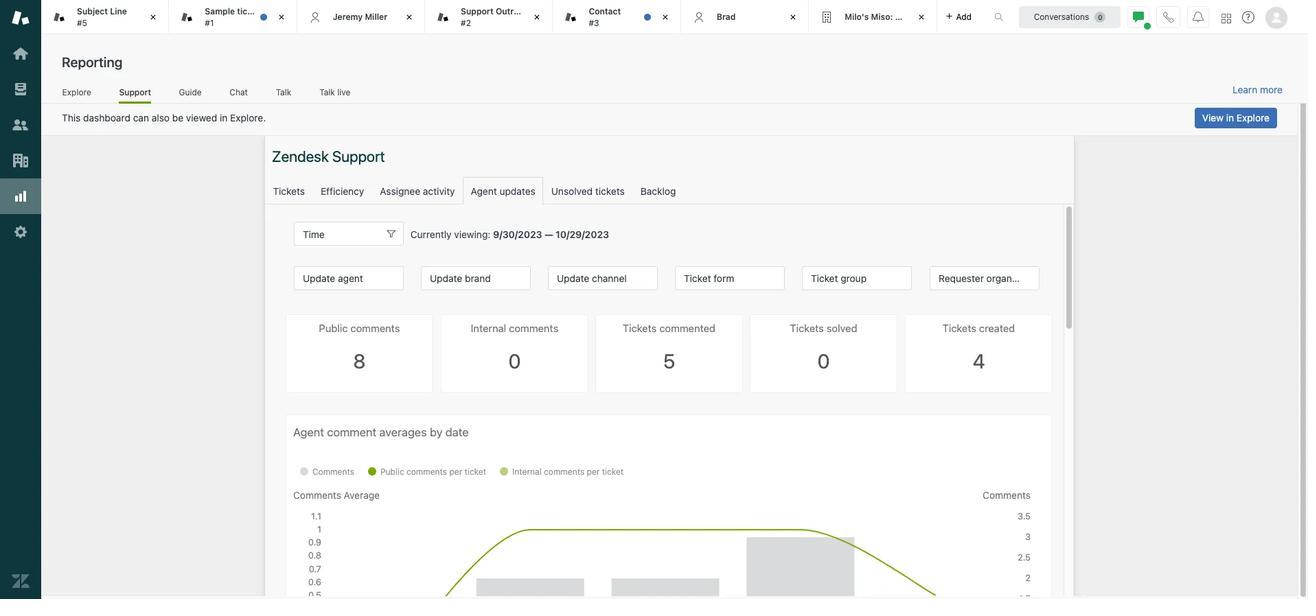 Task type: locate. For each thing, give the bounding box(es) containing it.
this dashboard can also be viewed in explore.
[[62, 112, 266, 124]]

support
[[461, 6, 494, 17], [119, 87, 151, 97]]

main element
[[0, 0, 41, 599]]

jeremy
[[333, 12, 363, 22]]

close image for brad tab
[[786, 10, 800, 24]]

reporting
[[62, 54, 123, 70]]

1 vertical spatial support
[[119, 87, 151, 97]]

close image inside jeremy miller tab
[[402, 10, 416, 24]]

tab containing subject line
[[41, 0, 169, 34]]

1 horizontal spatial support
[[461, 6, 494, 17]]

close image left add dropdown button
[[914, 10, 928, 24]]

1 close image from the left
[[147, 10, 160, 24]]

close image for tab containing subject line
[[147, 10, 160, 24]]

in
[[220, 112, 228, 124], [1226, 112, 1234, 124]]

contact
[[589, 6, 621, 17]]

close image inside brad tab
[[786, 10, 800, 24]]

2 tab from the left
[[425, 0, 553, 34]]

close image right miller on the left of page
[[402, 10, 416, 24]]

admin image
[[12, 223, 30, 241]]

outreach
[[496, 6, 533, 17]]

in inside button
[[1226, 112, 1234, 124]]

4 close image from the left
[[786, 10, 800, 24]]

2 in from the left
[[1226, 112, 1234, 124]]

view in explore button
[[1195, 108, 1277, 128]]

in right view
[[1226, 112, 1234, 124]]

support for support
[[119, 87, 151, 97]]

talk link
[[276, 87, 292, 102]]

#5
[[77, 18, 87, 28]]

1 horizontal spatial close image
[[658, 10, 672, 24]]

1 horizontal spatial in
[[1226, 112, 1234, 124]]

1 tab from the left
[[41, 0, 169, 34]]

0 vertical spatial support
[[461, 6, 494, 17]]

explore up this
[[62, 87, 91, 97]]

view
[[1202, 112, 1224, 124]]

close image
[[147, 10, 160, 24], [274, 10, 288, 24], [402, 10, 416, 24], [786, 10, 800, 24]]

0 horizontal spatial close image
[[530, 10, 544, 24]]

subject line #5
[[77, 6, 127, 28]]

view in explore
[[1202, 112, 1270, 124]]

close image left #3
[[530, 10, 544, 24]]

live
[[337, 87, 350, 97]]

3 close image from the left
[[402, 10, 416, 24]]

more
[[1260, 84, 1283, 95]]

1 vertical spatial explore
[[1237, 112, 1270, 124]]

zendesk image
[[12, 573, 30, 591]]

close image
[[530, 10, 544, 24], [658, 10, 672, 24], [914, 10, 928, 24]]

3 tab from the left
[[553, 0, 681, 34]]

close image right contact #3
[[658, 10, 672, 24]]

explore inside button
[[1237, 112, 1270, 124]]

close image inside tab
[[147, 10, 160, 24]]

learn more link
[[1233, 84, 1283, 96]]

close image left jeremy
[[274, 10, 288, 24]]

talk
[[276, 87, 291, 97], [320, 87, 335, 97]]

0 horizontal spatial in
[[220, 112, 228, 124]]

customers image
[[12, 116, 30, 134]]

1 talk from the left
[[276, 87, 291, 97]]

add
[[956, 11, 972, 22]]

close image right line on the top left of the page
[[147, 10, 160, 24]]

#3
[[589, 18, 599, 28]]

0 horizontal spatial support
[[119, 87, 151, 97]]

explore link
[[62, 87, 92, 102]]

explore down learn more 'link'
[[1237, 112, 1270, 124]]

0 horizontal spatial explore
[[62, 87, 91, 97]]

chat
[[230, 87, 248, 97]]

talk left live
[[320, 87, 335, 97]]

support up #2
[[461, 6, 494, 17]]

organizations image
[[12, 152, 30, 170]]

1 horizontal spatial talk
[[320, 87, 335, 97]]

talk live link
[[319, 87, 351, 102]]

tab
[[41, 0, 169, 34], [425, 0, 553, 34], [553, 0, 681, 34], [809, 0, 937, 34]]

views image
[[12, 80, 30, 98]]

jeremy miller tab
[[297, 0, 425, 34]]

#1
[[205, 18, 214, 28]]

close image right brad
[[786, 10, 800, 24]]

2 close image from the left
[[274, 10, 288, 24]]

zendesk products image
[[1222, 13, 1231, 23]]

in right viewed
[[220, 112, 228, 124]]

conversations button
[[1019, 6, 1121, 28]]

talk right chat
[[276, 87, 291, 97]]

support outreach #2
[[461, 6, 533, 28]]

line
[[110, 6, 127, 17]]

support up the can
[[119, 87, 151, 97]]

2 talk from the left
[[320, 87, 335, 97]]

add button
[[937, 0, 980, 34]]

2 horizontal spatial close image
[[914, 10, 928, 24]]

explore
[[62, 87, 91, 97], [1237, 112, 1270, 124]]

learn
[[1233, 84, 1258, 95]]

0 horizontal spatial talk
[[276, 87, 291, 97]]

support inside support outreach #2
[[461, 6, 494, 17]]

1 horizontal spatial explore
[[1237, 112, 1270, 124]]

dashboard
[[83, 112, 130, 124]]

reporting image
[[12, 187, 30, 205]]

0 vertical spatial explore
[[62, 87, 91, 97]]

can
[[133, 112, 149, 124]]



Task type: describe. For each thing, give the bounding box(es) containing it.
button displays agent's chat status as online. image
[[1133, 11, 1144, 22]]

get help image
[[1242, 11, 1255, 23]]

jeremy miller
[[333, 12, 387, 22]]

tabs tab list
[[41, 0, 980, 34]]

zendesk support image
[[12, 9, 30, 27]]

support link
[[119, 87, 151, 104]]

2 close image from the left
[[658, 10, 672, 24]]

chat link
[[229, 87, 248, 102]]

be
[[172, 112, 183, 124]]

notifications image
[[1193, 11, 1204, 22]]

talk for talk
[[276, 87, 291, 97]]

conversations
[[1034, 11, 1089, 22]]

brad tab
[[681, 0, 809, 34]]

get started image
[[12, 45, 30, 62]]

subject
[[77, 6, 108, 17]]

miller
[[365, 12, 387, 22]]

tab containing support outreach
[[425, 0, 553, 34]]

4 tab from the left
[[809, 0, 937, 34]]

1 close image from the left
[[530, 10, 544, 24]]

explore.
[[230, 112, 266, 124]]

contact #3
[[589, 6, 621, 28]]

close image inside #1 tab
[[274, 10, 288, 24]]

tab containing contact
[[553, 0, 681, 34]]

#2
[[461, 18, 471, 28]]

talk for talk live
[[320, 87, 335, 97]]

close image for jeremy miller tab
[[402, 10, 416, 24]]

guide
[[179, 87, 202, 97]]

viewed
[[186, 112, 217, 124]]

talk live
[[320, 87, 350, 97]]

guide link
[[179, 87, 202, 102]]

brad
[[717, 12, 736, 22]]

learn more
[[1233, 84, 1283, 95]]

this
[[62, 112, 81, 124]]

also
[[152, 112, 170, 124]]

support for support outreach #2
[[461, 6, 494, 17]]

#1 tab
[[169, 0, 297, 34]]

3 close image from the left
[[914, 10, 928, 24]]

1 in from the left
[[220, 112, 228, 124]]



Task type: vqa. For each thing, say whether or not it's contained in the screenshot.
Notifications 'icon'
yes



